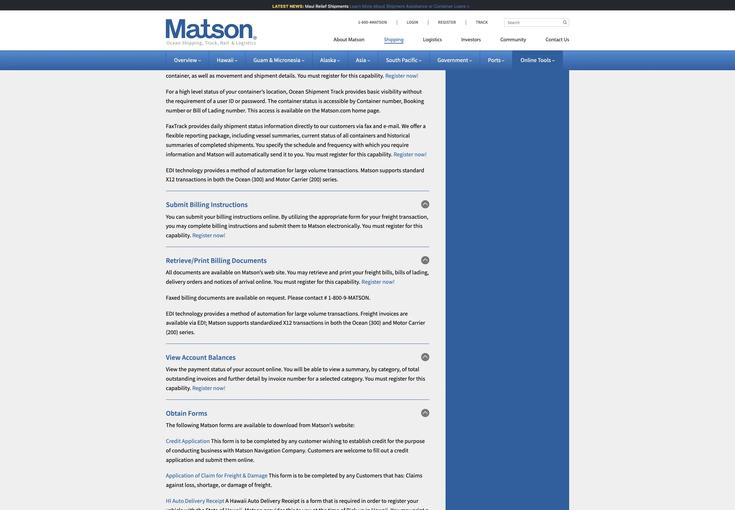 Task type: describe. For each thing, give the bounding box(es) containing it.
available inside the for a high level status of your container's location, ocean shipment track provides basic visibility without the requirement of a user id or password. the container status is accessible by container number, booking number or bill of lading number. this access is available on the matson.com home page.
[[281, 107, 303, 114]]

online. inside all documents are available on matson's web site. you may retrieve and print your freight bills, bills of lading, delivery orders and notices of arrival online. you must register for this capability.
[[256, 278, 273, 286]]

edi;
[[197, 319, 207, 327]]

hawaii inside the a hawaii auto delivery receipt is a form that is required in order to register your vehicle with the state of hawaii. matson provides this to you at the time of pick up in hawaii. you may print
[[230, 498, 247, 505]]

register up matson.
[[362, 278, 381, 286]]

provides inside the for a high level status of your container's location, ocean shipment track provides basic visibility without the requirement of a user id or password. the container status is accessible by container number, booking number or bill of lading number. this access is available on the matson.com home page.
[[345, 88, 366, 95]]

to left fill
[[367, 447, 372, 455]]

for inside require information and matson will automatically send it to you. you must register for this capability. register now!
[[349, 151, 356, 158]]

(200) inside edi technology provides a method of automation for large volume transactions. freight invoices are available via edi; matson supports standardized x12 transactions in both the ocean (300) and motor carrier (200) series.
[[166, 329, 178, 336]]

2 horizontal spatial submit
[[269, 222, 286, 230]]

provides inside edi technology provides a method of automation for large volume transactions. matson supports standard x12 transactions in both the ocean (300) and motor carrier (200) series.
[[204, 166, 225, 174]]

automation for edi technology provides a method of automation for large volume transactions. matson supports standard x12 transactions in both the ocean (300) and motor carrier (200) series.
[[257, 166, 286, 174]]

(300) inside edi technology provides a method of automation for large volume transactions. freight invoices are available via edi; matson supports standardized x12 transactions in both the ocean (300) and motor carrier (200) series.
[[369, 319, 381, 327]]

is up time
[[334, 498, 338, 505]]

container,
[[166, 72, 190, 79]]

0 horizontal spatial freight
[[224, 472, 242, 480]]

bills,
[[382, 269, 394, 276]]

shipping
[[384, 37, 404, 43]]

form inside the a hawaii auto delivery receipt is a form that is required in order to register your vehicle with the state of hawaii. matson provides this to you at the time of pick up in hawaii. you may print
[[310, 498, 322, 505]]

1 horizontal spatial track
[[476, 20, 488, 25]]

form down company.
[[280, 472, 292, 480]]

via inside edi technology provides a method of automation for large volume transactions. freight invoices are available via edi; matson supports standardized x12 transactions in both the ocean (300) and motor carrier (200) series.
[[189, 319, 196, 327]]

your inside the a hawaii auto delivery receipt is a form that is required in order to register your vehicle with the state of hawaii. matson provides this to you at the time of pick up in hawaii. you may print
[[407, 498, 419, 505]]

register inside all documents are available on matson's web site. you may retrieve and print your freight bills, bills of lading, delivery orders and notices of arrival online. you must register for this capability.
[[297, 278, 316, 286]]

2 horizontal spatial completed
[[312, 472, 338, 480]]

now! down bills,
[[383, 278, 395, 286]]

available right forms
[[244, 422, 266, 429]]

page.
[[367, 107, 381, 114]]

can inside web-based shipment tracking enables you to track the status of a container throughout its movement within the matson system. utilizing a variety of search options, you can quickly find the current status of a container, as well as movement and shipment details. you must register for this capability.
[[329, 63, 337, 70]]

x12 inside edi technology provides a method of automation for large volume transactions. freight invoices are available via edi; matson supports standardized x12 transactions in both the ocean (300) and motor carrier (200) series.
[[283, 319, 292, 327]]

and inside edi technology provides a method of automation for large volume transactions. matson supports standardized x12 transactions in both the ocean (300) and motor carrier (200) series.
[[298, 16, 308, 24]]

welcome
[[344, 447, 366, 455]]

you can submit your billing instructions online. by utilizing the appropriate form for your freight transaction, you may complete billing instructions and submit them to matson electronically. you must register for this capability.
[[166, 213, 429, 239]]

blue matson logo with ocean, shipping, truck, rail and logistics written beneath it. image
[[166, 19, 257, 46]]

retrieve/print
[[166, 256, 209, 265]]

instructions
[[211, 200, 248, 209]]

contact
[[305, 294, 323, 302]]

faxtrack provides daily shipment status information directly to our customers via fax and e-mail. we offer a flexible reporting package, including vessel summaries, current status of all containers and historical summaries of completed shipments. you specify the schedule and frequency with which you
[[166, 122, 426, 149]]

all
[[166, 269, 172, 276]]

transactions inside edi technology provides a method of automation for large volume transactions. freight invoices are available via edi; matson supports standardized x12 transactions in both the ocean (300) and motor carrier (200) series.
[[293, 319, 324, 327]]

matson inside top menu navigation
[[348, 37, 365, 43]]

0 vertical spatial billing
[[217, 213, 232, 220]]

for down able
[[308, 375, 315, 383]]

of up options,
[[316, 53, 320, 61]]

1-800-4matson link
[[358, 20, 397, 25]]

register now! for capability.
[[192, 232, 226, 239]]

matson down forms
[[200, 422, 218, 429]]

of right state
[[219, 507, 224, 511]]

more
[[358, 4, 368, 9]]

request.
[[266, 294, 286, 302]]

register now! link down require
[[394, 151, 427, 158]]

register down payment
[[192, 385, 212, 392]]

for right appropriate
[[362, 213, 368, 220]]

south
[[386, 56, 401, 64]]

register now! for status
[[386, 72, 419, 79]]

of left pick
[[341, 507, 345, 511]]

of left total
[[402, 366, 407, 373]]

matson.com
[[321, 107, 351, 114]]

billing for submit
[[190, 200, 209, 209]]

completed inside faxtrack provides daily shipment status information directly to our customers via fax and e-mail. we offer a flexible reporting package, including vessel summaries, current status of all containers and historical summaries of completed shipments. you specify the schedule and frequency with which you
[[200, 141, 227, 149]]

available down arrival
[[236, 294, 258, 302]]

of down reporting
[[194, 141, 199, 149]]

the following matson forms are available to download from matson's website:
[[166, 422, 355, 429]]

this inside the a hawaii auto delivery receipt is a form that is required in order to register your vehicle with the state of hawaii. matson provides this to you at the time of pick up in hawaii. you may print
[[286, 507, 295, 511]]

0 vertical spatial container
[[430, 4, 449, 9]]

website:
[[334, 422, 355, 429]]

information inside require information and matson will automatically send it to you. you must register for this capability. register now!
[[166, 151, 195, 158]]

container inside the for a high level status of your container's location, ocean shipment track provides basic visibility without the requirement of a user id or password. the container status is accessible by container number, booking number or bill of lading number. this access is available on the matson.com home page.
[[357, 97, 381, 105]]

1 delivery from the left
[[185, 498, 205, 505]]

enables
[[240, 53, 259, 61]]

1 vertical spatial any
[[346, 472, 355, 480]]

credit
[[166, 438, 181, 445]]

0 horizontal spatial submit
[[186, 213, 203, 220]]

based
[[179, 53, 193, 61]]

on inside all documents are available on matson's web site. you may retrieve and print your freight bills, bills of lading, delivery orders and notices of arrival online. you must register for this capability.
[[234, 269, 241, 276]]

login
[[407, 20, 418, 25]]

of right bill
[[202, 107, 207, 114]]

and inside web-based shipment tracking enables you to track the status of a container throughout its movement within the matson system. utilizing a variety of search options, you can quickly find the current status of a container, as well as movement and shipment details. you must register for this capability.
[[244, 72, 253, 79]]

to right "order"
[[382, 498, 387, 505]]

you inside web-based shipment tracking enables you to track the status of a container throughout its movement within the matson system. utilizing a variety of search options, you can quickly find the current status of a container, as well as movement and shipment details. you must register for this capability.
[[298, 72, 307, 79]]

2 vertical spatial be
[[304, 472, 311, 480]]

is inside this form is to be completed by any customer wishing to establish credit for the purpose of conducting business with matson navigation company. customers are welcome to fill out a credit application and submit them online.
[[235, 438, 239, 445]]

delivery
[[166, 278, 186, 286]]

and inside view the payment status of your account online. you will be able to view a summary, by category, of total outstanding invoices and further detail by invoice number for a selected category. you must register for this capability.
[[218, 375, 227, 383]]

tools
[[538, 56, 551, 64]]

lading
[[208, 107, 225, 114]]

forms
[[219, 422, 234, 429]]

capability. inside web-based shipment tracking enables you to track the status of a container throughout its movement within the matson system. utilizing a variety of search options, you can quickly find the current status of a container, as well as movement and shipment details. you must register for this capability.
[[359, 72, 384, 79]]

web
[[264, 269, 275, 276]]

1 horizontal spatial matson's
[[312, 422, 333, 429]]

register down complete on the left top
[[192, 232, 212, 239]]

(200) for edi technology provides a method of automation for large volume transactions. matson supports standard x12 transactions in both the ocean (300) and motor carrier (200) series.
[[309, 176, 322, 183]]

auto inside the a hawaii auto delivery receipt is a form that is required in order to register your vehicle with the state of hawaii. matson provides this to you at the time of pick up in hawaii. you may print
[[248, 498, 259, 505]]

1 horizontal spatial about
[[369, 4, 381, 9]]

0 vertical spatial credit
[[372, 438, 386, 445]]

in inside edi technology provides a method of automation for large volume transactions. freight invoices are available via edi; matson supports standardized x12 transactions in both the ocean (300) and motor carrier (200) series.
[[325, 319, 329, 327]]

motor for edi technology provides a method of automation for large volume transactions. matson supports standard x12 transactions in both the ocean (300) and motor carrier (200) series.
[[276, 176, 290, 183]]

is left the accessible
[[319, 97, 322, 105]]

edi technology provides a method of automation for large volume transactions. matson supports standardized x12 transactions in both the ocean (300) and motor carrier (200) series.
[[166, 7, 401, 24]]

register now! link for all documents are available on matson's web site. you may retrieve and print your freight bills, bills of lading, delivery orders and notices of arrival online. you must register for this capability.
[[362, 278, 395, 286]]

historical
[[387, 132, 410, 139]]

matson inside you can submit your billing instructions online. by utilizing the appropriate form for your freight transaction, you may complete billing instructions and submit them to matson electronically. you must register for this capability.
[[308, 222, 326, 230]]

quickly
[[339, 63, 356, 70]]

0 vertical spatial 800-
[[362, 20, 370, 25]]

invoice
[[269, 375, 286, 383]]

transactions. for edi technology provides a method of automation for large volume transactions. matson supports standardized x12 transactions in both the ocean (300) and motor carrier (200) series.
[[328, 7, 360, 14]]

must inside all documents are available on matson's web site. you may retrieve and print your freight bills, bills of lading, delivery orders and notices of arrival online. you must register for this capability.
[[284, 278, 296, 286]]

you inside faxtrack provides daily shipment status information directly to our customers via fax and e-mail. we offer a flexible reporting package, including vessel summaries, current status of all containers and historical summaries of completed shipments. you specify the schedule and frequency with which you
[[381, 141, 390, 149]]

to inside web-based shipment tracking enables you to track the status of a container throughout its movement within the matson system. utilizing a variety of search options, you can quickly find the current status of a container, as well as movement and shipment details. you must register for this capability.
[[271, 53, 276, 61]]

location,
[[266, 88, 288, 95]]

backtop image for instructions
[[421, 200, 430, 209]]

2 hawaii. from the left
[[371, 507, 390, 511]]

find
[[358, 63, 367, 70]]

status inside view the payment status of your account online. you will be able to view a summary, by category, of total outstanding invoices and further detail by invoice number for a selected category. you must register for this capability.
[[211, 366, 226, 373]]

information inside faxtrack provides daily shipment status information directly to our customers via fax and e-mail. we offer a flexible reporting package, including vessel summaries, current status of all containers and historical summaries of completed shipments. you specify the schedule and frequency with which you
[[264, 122, 293, 130]]

basic
[[367, 88, 380, 95]]

by left category,
[[371, 366, 377, 373]]

this inside web-based shipment tracking enables you to track the status of a container throughout its movement within the matson system. utilizing a variety of search options, you can quickly find the current status of a container, as well as movement and shipment details. you must register for this capability.
[[349, 72, 358, 79]]

guam & micronesia link
[[254, 56, 304, 64]]

0 vertical spatial movement
[[386, 53, 413, 61]]

is down this form is to be completed by any customer wishing to establish credit for the purpose of conducting business with matson navigation company. customers are welcome to fill out a credit application and submit them online.
[[293, 472, 297, 480]]

application of claim for freight & damage link
[[166, 472, 268, 480]]

to left at
[[296, 507, 301, 511]]

by inside this form is to be completed by any customer wishing to establish credit for the purpose of conducting business with matson navigation company. customers are welcome to fill out a credit application and submit them online.
[[281, 438, 287, 445]]

(200) for edi technology provides a method of automation for large volume transactions. matson supports standardized x12 transactions in both the ocean (300) and motor carrier (200) series.
[[342, 16, 355, 24]]

search
[[280, 63, 296, 70]]

and inside this form is to be completed by any customer wishing to establish credit for the purpose of conducting business with matson navigation company. customers are welcome to fill out a credit application and submit them online.
[[195, 456, 204, 464]]

view
[[329, 366, 340, 373]]

automation for edi technology provides a method of automation for large volume transactions. freight invoices are available via edi; matson supports standardized x12 transactions in both the ocean (300) and motor carrier (200) series.
[[257, 310, 286, 317]]

of up "lading"
[[207, 97, 212, 105]]

require information and matson will automatically send it to you. you must register for this capability. register now!
[[166, 141, 427, 158]]

to left download on the bottom left of page
[[267, 422, 272, 429]]

send
[[270, 151, 282, 158]]

freight inside edi technology provides a method of automation for large volume transactions. freight invoices are available via edi; matson supports standardized x12 transactions in both the ocean (300) and motor carrier (200) series.
[[361, 310, 378, 317]]

2 horizontal spatial this
[[269, 472, 279, 480]]

for inside all documents are available on matson's web site. you may retrieve and print your freight bills, bills of lading, delivery orders and notices of arrival online. you must register for this capability.
[[317, 278, 324, 286]]

of right south
[[412, 63, 417, 70]]

state
[[206, 507, 218, 511]]

is right 'access'
[[276, 107, 280, 114]]

standardized inside edi technology provides a method of automation for large volume transactions. freight invoices are available via edi; matson supports standardized x12 transactions in both the ocean (300) and motor carrier (200) series.
[[250, 319, 282, 327]]

this inside you can submit your billing instructions online. by utilizing the appropriate form for your freight transaction, you may complete billing instructions and submit them to matson electronically. you must register for this capability.
[[414, 222, 423, 230]]

number inside view the payment status of your account online. you will be able to view a summary, by category, of total outstanding invoices and further detail by invoice number for a selected category. you must register for this capability.
[[287, 375, 307, 383]]

wishing
[[323, 438, 342, 445]]

orders
[[187, 278, 203, 286]]

your
[[194, 40, 208, 50]]

freight for bills,
[[365, 269, 381, 276]]

2 as from the left
[[209, 72, 215, 79]]

both inside edi technology provides a method of automation for large volume transactions. freight invoices are available via edi; matson supports standardized x12 transactions in both the ocean (300) and motor carrier (200) series.
[[331, 319, 342, 327]]

1 vertical spatial billing
[[212, 222, 227, 230]]

our
[[320, 122, 329, 130]]

balances
[[208, 353, 236, 362]]

to down this form is to be completed by any customer wishing to establish credit for the purpose of conducting business with matson navigation company. customers are welcome to fill out a credit application and submit them online.
[[298, 472, 303, 480]]

edi for edi technology provides a method of automation for large volume transactions. matson supports standard x12 transactions in both the ocean (300) and motor carrier (200) series.
[[166, 166, 174, 174]]

1 vertical spatial instructions
[[228, 222, 258, 230]]

1 horizontal spatial credit
[[394, 447, 409, 455]]

supports for edi technology provides a method of automation for large volume transactions. matson supports standard x12 transactions in both the ocean (300) and motor carrier (200) series.
[[380, 166, 401, 174]]

0 vertical spatial &
[[269, 56, 273, 64]]

this inside this form is to be completed by any customer wishing to establish credit for the purpose of conducting business with matson navigation company. customers are welcome to fill out a credit application and submit them online.
[[211, 438, 221, 445]]

register down south
[[386, 72, 405, 79]]

at
[[313, 507, 318, 511]]

has:
[[395, 472, 405, 480]]

without
[[403, 88, 422, 95]]

view for view account balances
[[166, 353, 181, 362]]

variety
[[256, 63, 273, 70]]

flexible
[[166, 132, 184, 139]]

current inside web-based shipment tracking enables you to track the status of a container throughout its movement within the matson system. utilizing a variety of search options, you can quickly find the current status of a container, as well as movement and shipment details. you must register for this capability.
[[378, 63, 395, 70]]

to right wishing
[[343, 438, 348, 445]]

1 vertical spatial shipment
[[254, 72, 278, 79]]

account
[[245, 366, 265, 373]]

1 vertical spatial the
[[166, 422, 175, 429]]

1 vertical spatial 800-
[[333, 294, 344, 302]]

hawaii link
[[217, 56, 238, 64]]

you up variety
[[260, 53, 269, 61]]

of inside edi technology provides a method of automation for large volume transactions. matson supports standardized x12 transactions in both the ocean (300) and motor carrier (200) series.
[[251, 7, 256, 14]]

from
[[299, 422, 311, 429]]

of up the user
[[220, 88, 225, 95]]

method for edi technology provides a method of automation for large volume transactions. matson supports standardized x12 transactions in both the ocean (300) and motor carrier (200) series.
[[230, 7, 250, 14]]

view for view the payment status of your account online. you will be able to view a summary, by category, of total outstanding invoices and further detail by invoice number for a selected category. you must register for this capability.
[[166, 366, 178, 373]]

application
[[166, 456, 194, 464]]

requirement
[[175, 97, 206, 105]]

documents
[[232, 256, 267, 265]]

technology for edi technology provides a method of automation for large volume transactions. matson supports standard x12 transactions in both the ocean (300) and motor carrier (200) series.
[[175, 166, 203, 174]]

current inside faxtrack provides daily shipment status information directly to our customers via fax and e-mail. we offer a flexible reporting package, including vessel summaries, current status of all containers and historical summaries of completed shipments. you specify the schedule and frequency with which you
[[302, 132, 320, 139]]

you right options,
[[318, 63, 328, 70]]

its
[[379, 53, 385, 61]]

required
[[339, 498, 360, 505]]

billing for retrieve/print
[[211, 256, 230, 265]]

relief
[[312, 4, 323, 9]]

the inside faxtrack provides daily shipment status information directly to our customers via fax and e-mail. we offer a flexible reporting package, including vessel summaries, current status of all containers and historical summaries of completed shipments. you specify the schedule and frequency with which you
[[284, 141, 293, 149]]

mail.
[[388, 122, 401, 130]]

transactions. for edi technology provides a method of automation for large volume transactions. freight invoices are available via edi; matson supports standardized x12 transactions in both the ocean (300) and motor carrier (200) series.
[[328, 310, 360, 317]]

1 vertical spatial movement
[[216, 72, 243, 79]]

for inside web-based shipment tracking enables you to track the status of a container throughout its movement within the matson system. utilizing a variety of search options, you can quickly find the current status of a container, as well as movement and shipment details. you must register for this capability.
[[341, 72, 348, 79]]

shipment inside the for a high level status of your container's location, ocean shipment track provides basic visibility without the requirement of a user id or password. the container status is accessible by container number, booking number or bill of lading number. this access is available on the matson.com home page.
[[305, 88, 329, 95]]

vessel
[[256, 132, 271, 139]]

capability. inside you can submit your billing instructions online. by utilizing the appropriate form for your freight transaction, you may complete billing instructions and submit them to matson electronically. you must register for this capability.
[[166, 232, 191, 239]]

damage
[[247, 472, 268, 480]]

summaries
[[166, 141, 193, 149]]

documents inside all documents are available on matson's web site. you may retrieve and print your freight bills, bills of lading, delivery orders and notices of arrival online. you must register for this capability.
[[173, 269, 201, 276]]

standardized inside edi technology provides a method of automation for large volume transactions. matson supports standardized x12 transactions in both the ocean (300) and motor carrier (200) series.
[[166, 16, 198, 24]]

micronesia
[[274, 56, 301, 64]]

to down the following matson forms are available to download from matson's website:
[[240, 438, 246, 445]]

automatically
[[236, 151, 269, 158]]

on inside the for a high level status of your container's location, ocean shipment track provides basic visibility without the requirement of a user id or password. the container status is accessible by container number, booking number or bill of lading number. this access is available on the matson.com home page.
[[304, 107, 311, 114]]

or inside that has: claims against loss, shortage, or damage of freight.
[[221, 482, 226, 489]]

about matson link
[[334, 34, 374, 48]]

0 horizontal spatial shipment
[[209, 40, 239, 50]]

1 vertical spatial documents
[[198, 294, 225, 302]]

may inside you can submit your billing instructions online. by utilizing the appropriate form for your freight transaction, you may complete billing instructions and submit them to matson electronically. you must register for this capability.
[[176, 222, 187, 230]]

1-800-4matson
[[358, 20, 387, 25]]

edi for edi technology provides a method of automation for large volume transactions. matson supports standardized x12 transactions in both the ocean (300) and motor carrier (200) series.
[[166, 7, 174, 14]]

search image
[[563, 20, 567, 24]]

1 vertical spatial 1-
[[328, 294, 333, 302]]

submit
[[166, 200, 188, 209]]

them inside this form is to be completed by any customer wishing to establish credit for the purpose of conducting business with matson navigation company. customers are welcome to fill out a credit application and submit them online.
[[224, 456, 237, 464]]

assistance
[[402, 4, 423, 9]]

customers inside this form is to be completed by any customer wishing to establish credit for the purpose of conducting business with matson navigation company. customers are welcome to fill out a credit application and submit them online.
[[308, 447, 334, 455]]

2 vertical spatial billing
[[181, 294, 197, 302]]

by right detail
[[261, 375, 267, 383]]

supports inside edi technology provides a method of automation for large volume transactions. freight invoices are available via edi; matson supports standardized x12 transactions in both the ocean (300) and motor carrier (200) series.
[[227, 319, 249, 327]]

latest news: maui relief shipments learn more about shipment assistance or container loans >
[[268, 4, 466, 9]]

register link
[[428, 20, 466, 25]]

number inside the for a high level status of your container's location, ocean shipment track provides basic visibility without the requirement of a user id or password. the container status is accessible by container number, booking number or bill of lading number. this access is available on the matson.com home page.
[[166, 107, 185, 114]]

ocean inside edi technology provides a method of automation for large volume transactions. matson supports standard x12 transactions in both the ocean (300) and motor carrier (200) series.
[[235, 176, 251, 183]]

or right id
[[235, 97, 240, 105]]

print inside the a hawaii auto delivery receipt is a form that is required in order to register your vehicle with the state of hawaii. matson provides this to you at the time of pick up in hawaii. you may print
[[413, 507, 425, 511]]

them inside you can submit your billing instructions online. by utilizing the appropriate form for your freight transaction, you may complete billing instructions and submit them to matson electronically. you must register for this capability.
[[288, 222, 301, 230]]

register inside view the payment status of your account online. you will be able to view a summary, by category, of total outstanding invoices and further detail by invoice number for a selected category. you must register for this capability.
[[389, 375, 407, 383]]

shortage,
[[197, 482, 220, 489]]

of down track
[[274, 63, 279, 70]]

register now! link for you can submit your billing instructions online. by utilizing the appropriate form for your freight transaction, you may complete billing instructions and submit them to matson electronically. you must register for this capability.
[[192, 232, 226, 239]]

government
[[438, 56, 468, 64]]

method for edi technology provides a method of automation for large volume transactions. freight invoices are available via edi; matson supports standardized x12 transactions in both the ocean (300) and motor carrier (200) series.
[[230, 310, 250, 317]]

a inside this form is to be completed by any customer wishing to establish credit for the purpose of conducting business with matson navigation company. customers are welcome to fill out a credit application and submit them online.
[[390, 447, 393, 455]]

overview link
[[174, 56, 201, 64]]

community
[[501, 37, 526, 43]]

high
[[179, 88, 190, 95]]

0 vertical spatial application
[[182, 438, 210, 445]]

carrier for edi technology provides a method of automation for large volume transactions. matson supports standard x12 transactions in both the ocean (300) and motor carrier (200) series.
[[291, 176, 308, 183]]

a inside faxtrack provides daily shipment status information directly to our customers via fax and e-mail. we offer a flexible reporting package, including vessel summaries, current status of all containers and historical summaries of completed shipments. you specify the schedule and frequency with which you
[[423, 122, 426, 130]]

and inside edi technology provides a method of automation for large volume transactions. matson supports standard x12 transactions in both the ocean (300) and motor carrier (200) series.
[[265, 176, 275, 183]]

fill
[[374, 447, 380, 455]]

pacific
[[402, 56, 418, 64]]

accessible
[[324, 97, 349, 105]]

motor for edi technology provides a method of automation for large volume transactions. matson supports standardized x12 transactions in both the ocean (300) and motor carrier (200) series.
[[309, 16, 323, 24]]

or left bill
[[187, 107, 192, 114]]

a
[[226, 498, 229, 505]]

the inside edi technology provides a method of automation for large volume transactions. matson supports standardized x12 transactions in both the ocean (300) and motor carrier (200) series.
[[259, 16, 267, 24]]

you inside faxtrack provides daily shipment status information directly to our customers via fax and e-mail. we offer a flexible reporting package, including vessel summaries, current status of all containers and historical summaries of completed shipments. you specify the schedule and frequency with which you
[[256, 141, 265, 149]]

your inside the for a high level status of your container's location, ocean shipment track provides basic visibility without the requirement of a user id or password. the container status is accessible by container number, booking number or bill of lading number. this access is available on the matson.com home page.
[[226, 88, 237, 95]]

in inside edi technology provides a method of automation for large volume transactions. matson supports standard x12 transactions in both the ocean (300) and motor carrier (200) series.
[[207, 176, 212, 183]]

purpose
[[405, 438, 425, 445]]

1 horizontal spatial 1-
[[358, 20, 362, 25]]

for right claim
[[216, 472, 223, 480]]

this inside require information and matson will automatically send it to you. you must register for this capability. register now!
[[357, 151, 366, 158]]

options,
[[297, 63, 317, 70]]

(300) for edi technology provides a method of automation for large volume transactions. matson supports standard x12 transactions in both the ocean (300) and motor carrier (200) series.
[[252, 176, 264, 183]]

register now! link for view the payment status of your account online. you will be able to view a summary, by category, of total outstanding invoices and further detail by invoice number for a selected category. you must register for this capability.
[[192, 385, 226, 392]]

community link
[[491, 34, 536, 48]]

both for edi technology provides a method of automation for large volume transactions. matson supports standard x12 transactions in both the ocean (300) and motor carrier (200) series.
[[213, 176, 225, 183]]

register now! down bills,
[[362, 278, 395, 286]]

tracking
[[166, 40, 192, 50]]

1 horizontal spatial on
[[259, 294, 265, 302]]

0 horizontal spatial shipment
[[194, 53, 218, 61]]

lading,
[[412, 269, 429, 276]]

or right assistance on the right of the page
[[425, 4, 429, 9]]

1 receipt from the left
[[206, 498, 224, 505]]

alaska
[[320, 56, 336, 64]]

matson inside edi technology provides a method of automation for large volume transactions. matson supports standard x12 transactions in both the ocean (300) and motor carrier (200) series.
[[361, 166, 379, 174]]

of inside this form is to be completed by any customer wishing to establish credit for the purpose of conducting business with matson navigation company. customers are welcome to fill out a credit application and submit them online.
[[166, 447, 171, 455]]

matson inside edi technology provides a method of automation for large volume transactions. freight invoices are available via edi; matson supports standardized x12 transactions in both the ocean (300) and motor carrier (200) series.
[[208, 319, 226, 327]]

of inside edi technology provides a method of automation for large volume transactions. freight invoices are available via edi; matson supports standardized x12 transactions in both the ocean (300) and motor carrier (200) series.
[[251, 310, 256, 317]]

of right bills
[[406, 269, 411, 276]]



Task type: vqa. For each thing, say whether or not it's contained in the screenshot.
PORTION at the left bottom of the page
no



Task type: locate. For each thing, give the bounding box(es) containing it.
2 vertical spatial x12
[[283, 319, 292, 327]]

is down that has: claims against loss, shortage, or damage of freight. at the bottom of the page
[[301, 498, 305, 505]]

will down the shipments.
[[226, 151, 234, 158]]

9-
[[344, 294, 348, 302]]

1 horizontal spatial can
[[329, 63, 337, 70]]

login link
[[397, 20, 428, 25]]

delivery
[[185, 498, 205, 505], [260, 498, 280, 505]]

2 vertical spatial automation
[[257, 310, 286, 317]]

transactions for edi technology provides a method of automation for large volume transactions. matson supports standardized x12 transactions in both the ocean (300) and motor carrier (200) series.
[[209, 16, 239, 24]]

technology inside edi technology provides a method of automation for large volume transactions. matson supports standardized x12 transactions in both the ocean (300) and motor carrier (200) series.
[[175, 7, 203, 14]]

automation inside edi technology provides a method of automation for large volume transactions. freight invoices are available via edi; matson supports standardized x12 transactions in both the ocean (300) and motor carrier (200) series.
[[257, 310, 286, 317]]

movement down system.
[[216, 72, 243, 79]]

number,
[[382, 97, 403, 105]]

register down loans
[[438, 20, 456, 25]]

complete
[[188, 222, 211, 230]]

1 edi from the top
[[166, 7, 174, 14]]

ocean down automatically
[[235, 176, 251, 183]]

hawaii. down "order"
[[371, 507, 390, 511]]

large for standardized
[[295, 7, 307, 14]]

0 vertical spatial shipment
[[194, 53, 218, 61]]

track link
[[466, 20, 488, 25]]

1 horizontal spatial hawaii.
[[371, 507, 390, 511]]

against
[[166, 482, 184, 489]]

you down submit
[[166, 222, 175, 230]]

800- right #
[[333, 294, 344, 302]]

container inside web-based shipment tracking enables you to track the status of a container throughout its movement within the matson system. utilizing a variety of search options, you can quickly find the current status of a container, as well as movement and shipment details. you must register for this capability.
[[326, 53, 349, 61]]

shipments.
[[228, 141, 255, 149]]

0 vertical spatial technology
[[175, 7, 203, 14]]

0 vertical spatial them
[[288, 222, 301, 230]]

1 horizontal spatial submit
[[205, 456, 223, 464]]

documents up the "orders"
[[173, 269, 201, 276]]

1 vertical spatial hawaii
[[230, 498, 247, 505]]

able
[[311, 366, 322, 373]]

technology up edi;
[[175, 310, 203, 317]]

0 horizontal spatial the
[[166, 422, 175, 429]]

(300) for edi technology provides a method of automation for large volume transactions. matson supports standardized x12 transactions in both the ocean (300) and motor carrier (200) series.
[[285, 16, 297, 24]]

on left the request.
[[259, 294, 265, 302]]

3 technology from the top
[[175, 310, 203, 317]]

0 vertical spatial x12
[[199, 16, 208, 24]]

0 vertical spatial series.
[[356, 16, 371, 24]]

1 hawaii. from the left
[[225, 507, 244, 511]]

1 horizontal spatial customers
[[356, 472, 382, 480]]

x12 inside edi technology provides a method of automation for large volume transactions. matson supports standardized x12 transactions in both the ocean (300) and motor carrier (200) series.
[[199, 16, 208, 24]]

1 technology from the top
[[175, 7, 203, 14]]

alaska link
[[320, 56, 340, 64]]

0 vertical spatial track
[[476, 20, 488, 25]]

now! for you can submit your billing instructions online. by utilizing the appropriate form for your freight transaction, you may complete billing instructions and submit them to matson electronically. you must register for this capability.
[[213, 232, 226, 239]]

0 vertical spatial may
[[176, 222, 187, 230]]

freight.
[[255, 482, 272, 489]]

available up 'directly'
[[281, 107, 303, 114]]

1 vertical spatial series.
[[323, 176, 338, 183]]

account
[[182, 353, 207, 362]]

edi
[[166, 7, 174, 14], [166, 166, 174, 174], [166, 310, 174, 317]]

must inside require information and matson will automatically send it to you. you must register for this capability. register now!
[[316, 151, 328, 158]]

0 horizontal spatial that
[[323, 498, 333, 505]]

1 horizontal spatial (200)
[[309, 176, 322, 183]]

1 as from the left
[[192, 72, 197, 79]]

this down quickly
[[349, 72, 358, 79]]

pick
[[347, 507, 357, 511]]

1 horizontal spatial both
[[246, 16, 258, 24]]

transaction,
[[399, 213, 429, 220]]

2 vertical spatial motor
[[393, 319, 407, 327]]

capability. inside all documents are available on matson's web site. you may retrieve and print your freight bills, bills of lading, delivery orders and notices of arrival online. you must register for this capability.
[[335, 278, 361, 286]]

transactions. down 9-
[[328, 310, 360, 317]]

a
[[226, 7, 229, 14], [322, 53, 325, 61], [252, 63, 255, 70], [419, 63, 422, 70], [175, 88, 178, 95], [213, 97, 216, 105], [423, 122, 426, 130], [226, 166, 229, 174], [226, 310, 229, 317], [342, 366, 345, 373], [316, 375, 319, 383], [390, 447, 393, 455], [306, 498, 309, 505]]

about up alaska link
[[334, 37, 347, 43]]

transactions inside edi technology provides a method of automation for large volume transactions. matson supports standard x12 transactions in both the ocean (300) and motor carrier (200) series.
[[176, 176, 206, 183]]

this down transaction,
[[414, 222, 423, 230]]

x12 for edi technology provides a method of automation for large volume transactions. matson supports standardized x12 transactions in both the ocean (300) and motor carrier (200) series.
[[199, 16, 208, 24]]

by
[[281, 213, 287, 220]]

asia
[[356, 56, 366, 64]]

further
[[228, 375, 245, 383]]

matson up "throughout"
[[348, 37, 365, 43]]

of left all
[[337, 132, 342, 139]]

including
[[232, 132, 255, 139]]

container
[[430, 4, 449, 9], [357, 97, 381, 105]]

of left claim
[[195, 472, 200, 480]]

this form is to be completed by any customer wishing to establish credit for the purpose of conducting business with matson navigation company. customers are welcome to fill out a credit application and submit them online.
[[166, 438, 425, 464]]

register now! link for web-based shipment tracking enables you to track the status of a container throughout its movement within the matson system. utilizing a variety of search options, you can quickly find the current status of a container, as well as movement and shipment details. you must register for this capability.
[[386, 72, 419, 79]]

800- down latest news: maui relief shipments learn more about shipment assistance or container loans > at the top of the page
[[362, 20, 370, 25]]

e-
[[384, 122, 388, 130]]

form down forms
[[222, 438, 234, 445]]

2 vertical spatial backtop image
[[421, 409, 430, 417]]

hawaii right a
[[230, 498, 247, 505]]

information up summaries,
[[264, 122, 293, 130]]

2 edi from the top
[[166, 166, 174, 174]]

register
[[321, 72, 340, 79], [330, 151, 348, 158], [386, 222, 404, 230], [297, 278, 316, 286], [389, 375, 407, 383], [388, 498, 406, 505]]

edi for edi technology provides a method of automation for large volume transactions. freight invoices are available via edi; matson supports standardized x12 transactions in both the ocean (300) and motor carrier (200) series.
[[166, 310, 174, 317]]

x12 down the please
[[283, 319, 292, 327]]

2 transactions. from the top
[[328, 166, 360, 174]]

0 vertical spatial freight
[[361, 310, 378, 317]]

credit up fill
[[372, 438, 386, 445]]

freight for transaction,
[[382, 213, 398, 220]]

2 vertical spatial transactions
[[293, 319, 324, 327]]

it
[[283, 151, 287, 158]]

1 horizontal spatial freight
[[361, 310, 378, 317]]

0 vertical spatial will
[[226, 151, 234, 158]]

2 backtop image from the top
[[421, 353, 430, 362]]

0 horizontal spatial delivery
[[185, 498, 205, 505]]

track inside the for a high level status of your container's location, ocean shipment track provides basic visibility without the requirement of a user id or password. the container status is accessible by container number, booking number or bill of lading number. this access is available on the matson.com home page.
[[331, 88, 344, 95]]

2 horizontal spatial carrier
[[409, 319, 425, 327]]

2 vertical spatial transactions.
[[328, 310, 360, 317]]

2 method from the top
[[230, 166, 250, 174]]

contact us link
[[536, 34, 569, 48]]

1 backtop image from the top
[[421, 41, 430, 49]]

utilizing
[[289, 213, 308, 220]]

capability. down "find"
[[359, 72, 384, 79]]

transactions inside edi technology provides a method of automation for large volume transactions. matson supports standardized x12 transactions in both the ocean (300) and motor carrier (200) series.
[[209, 16, 239, 24]]

claims
[[406, 472, 423, 480]]

on up 'directly'
[[304, 107, 311, 114]]

matson.
[[348, 294, 371, 302]]

delivery down loss, at the bottom of the page
[[185, 498, 205, 505]]

the inside view the payment status of your account online. you will be able to view a summary, by category, of total outstanding invoices and further detail by invoice number for a selected category. you must register for this capability.
[[179, 366, 187, 373]]

0 horizontal spatial 1-
[[328, 294, 333, 302]]

time
[[328, 507, 339, 511]]

order
[[367, 498, 381, 505]]

current up schedule
[[302, 132, 320, 139]]

1 auto from the left
[[172, 498, 184, 505]]

register inside require information and matson will automatically send it to you. you must register for this capability. register now!
[[394, 151, 413, 158]]

(200) inside edi technology provides a method of automation for large volume transactions. matson supports standardized x12 transactions in both the ocean (300) and motor carrier (200) series.
[[342, 16, 355, 24]]

2 vertical spatial technology
[[175, 310, 203, 317]]

form inside you can submit your billing instructions online. by utilizing the appropriate form for your freight transaction, you may complete billing instructions and submit them to matson electronically. you must register for this capability.
[[349, 213, 360, 220]]

supports for edi technology provides a method of automation for large volume transactions. matson supports standardized x12 transactions in both the ocean (300) and motor carrier (200) series.
[[380, 7, 401, 14]]

this inside the for a high level status of your container's location, ocean shipment track provides basic visibility without the requirement of a user id or password. the container status is accessible by container number, booking number or bill of lading number. this access is available on the matson.com home page.
[[248, 107, 258, 114]]

the inside edi technology provides a method of automation for large volume transactions. matson supports standard x12 transactions in both the ocean (300) and motor carrier (200) series.
[[226, 176, 234, 183]]

site.
[[276, 269, 286, 276]]

container left loans
[[430, 4, 449, 9]]

news:
[[286, 4, 300, 9]]

both for edi technology provides a method of automation for large volume transactions. matson supports standardized x12 transactions in both the ocean (300) and motor carrier (200) series.
[[246, 16, 258, 24]]

volume for standard
[[308, 166, 327, 174]]

number right invoice
[[287, 375, 307, 383]]

top menu navigation
[[334, 34, 569, 48]]

3 automation from the top
[[257, 310, 286, 317]]

2 vertical spatial carrier
[[409, 319, 425, 327]]

method for edi technology provides a method of automation for large volume transactions. matson supports standard x12 transactions in both the ocean (300) and motor carrier (200) series.
[[230, 166, 250, 174]]

for inside edi technology provides a method of automation for large volume transactions. matson supports standardized x12 transactions in both the ocean (300) and motor carrier (200) series.
[[287, 7, 294, 14]]

1 horizontal spatial via
[[356, 122, 364, 130]]

them down utilizing
[[288, 222, 301, 230]]

both inside edi technology provides a method of automation for large volume transactions. matson supports standardized x12 transactions in both the ocean (300) and motor carrier (200) series.
[[246, 16, 258, 24]]

1 vertical spatial large
[[295, 166, 307, 174]]

your inside all documents are available on matson's web site. you may retrieve and print your freight bills, bills of lading, delivery orders and notices of arrival online. you must register for this capability.
[[353, 269, 364, 276]]

0 vertical spatial 1-
[[358, 20, 362, 25]]

your
[[226, 88, 237, 95], [204, 213, 215, 220], [370, 213, 381, 220], [353, 269, 364, 276], [233, 366, 244, 373], [407, 498, 419, 505]]

billing
[[217, 213, 232, 220], [212, 222, 227, 230], [181, 294, 197, 302]]

credit application
[[166, 438, 210, 445]]

1 vertical spatial will
[[294, 366, 303, 373]]

must inside web-based shipment tracking enables you to track the status of a container throughout its movement within the matson system. utilizing a variety of search options, you can quickly find the current status of a container, as well as movement and shipment details. you must register for this capability.
[[308, 72, 320, 79]]

1 vertical spatial carrier
[[291, 176, 308, 183]]

via inside faxtrack provides daily shipment status information directly to our customers via fax and e-mail. we offer a flexible reporting package, including vessel summaries, current status of all containers and historical summaries of completed shipments. you specify the schedule and frequency with which you
[[356, 122, 364, 130]]

1 vertical spatial transactions
[[176, 176, 206, 183]]

backtop image for shipment
[[421, 41, 430, 49]]

billing down instructions
[[217, 213, 232, 220]]

provides
[[204, 7, 225, 14], [345, 88, 366, 95], [188, 122, 210, 130], [204, 166, 225, 174], [204, 310, 225, 317], [264, 507, 285, 511]]

0 vertical spatial instructions
[[233, 213, 262, 220]]

supports inside edi technology provides a method of automation for large volume transactions. matson supports standard x12 transactions in both the ocean (300) and motor carrier (200) series.
[[380, 166, 401, 174]]

carrier inside edi technology provides a method of automation for large volume transactions. matson supports standardized x12 transactions in both the ocean (300) and motor carrier (200) series.
[[324, 16, 341, 24]]

available inside edi technology provides a method of automation for large volume transactions. freight invoices are available via edi; matson supports standardized x12 transactions in both the ocean (300) and motor carrier (200) series.
[[166, 319, 188, 327]]

0 vertical spatial freight
[[382, 213, 398, 220]]

2 volume from the top
[[308, 166, 327, 174]]

1 horizontal spatial shipment
[[224, 122, 247, 130]]

volume for are
[[308, 310, 327, 317]]

submit up complete on the left top
[[186, 213, 203, 220]]

& right the guam
[[269, 56, 273, 64]]

volume for standardized
[[308, 7, 327, 14]]

for inside edi technology provides a method of automation for large volume transactions. freight invoices are available via edi; matson supports standardized x12 transactions in both the ocean (300) and motor carrier (200) series.
[[287, 310, 294, 317]]

shipment up "tracking"
[[209, 40, 239, 50]]

of inside edi technology provides a method of automation for large volume transactions. matson supports standard x12 transactions in both the ocean (300) and motor carrier (200) series.
[[251, 166, 256, 174]]

by up required
[[339, 472, 345, 480]]

3 edi from the top
[[166, 310, 174, 317]]

1- right #
[[328, 294, 333, 302]]

1 vertical spatial invoices
[[197, 375, 216, 383]]

matson inside edi technology provides a method of automation for large volume transactions. matson supports standardized x12 transactions in both the ocean (300) and motor carrier (200) series.
[[361, 7, 379, 14]]

1 horizontal spatial will
[[294, 366, 303, 373]]

status
[[300, 53, 314, 61], [397, 63, 411, 70], [204, 88, 219, 95], [303, 97, 317, 105], [248, 122, 263, 130], [321, 132, 336, 139], [211, 366, 226, 373]]

0 horizontal spatial movement
[[216, 72, 243, 79]]

invoices
[[379, 310, 399, 317], [197, 375, 216, 383]]

for down total
[[408, 375, 415, 383]]

billing up notices
[[211, 256, 230, 265]]

1 vertical spatial &
[[243, 472, 246, 480]]

backtop image
[[421, 200, 430, 209], [421, 256, 430, 265], [421, 409, 430, 417]]

None search field
[[504, 18, 569, 27]]

now! inside require information and matson will automatically send it to you. you must register for this capability. register now!
[[415, 151, 427, 158]]

business
[[201, 447, 222, 455]]

volume inside edi technology provides a method of automation for large volume transactions. freight invoices are available via edi; matson supports standardized x12 transactions in both the ocean (300) and motor carrier (200) series.
[[308, 310, 327, 317]]

0 vertical spatial both
[[246, 16, 258, 24]]

with inside this form is to be completed by any customer wishing to establish credit for the purpose of conducting business with matson navigation company. customers are welcome to fill out a credit application and submit them online.
[[223, 447, 234, 455]]

about inside top menu navigation
[[334, 37, 347, 43]]

transactions for edi technology provides a method of automation for large volume transactions. matson supports standard x12 transactions in both the ocean (300) and motor carrier (200) series.
[[176, 176, 206, 183]]

2 automation from the top
[[257, 166, 286, 174]]

download
[[273, 422, 298, 429]]

bills
[[395, 269, 405, 276]]

0 horizontal spatial via
[[189, 319, 196, 327]]

1 vertical spatial view
[[166, 366, 178, 373]]

summaries,
[[272, 132, 301, 139]]

technology for edi technology provides a method of automation for large volume transactions. matson supports standardized x12 transactions in both the ocean (300) and motor carrier (200) series.
[[175, 7, 203, 14]]

container down the location,
[[278, 97, 302, 105]]

0 vertical spatial (200)
[[342, 16, 355, 24]]

1 vertical spatial application
[[166, 472, 194, 480]]

Search search field
[[504, 18, 569, 27]]

volume inside edi technology provides a method of automation for large volume transactions. matson supports standardized x12 transactions in both the ocean (300) and motor carrier (200) series.
[[308, 7, 327, 14]]

register now! down south pacific
[[386, 72, 419, 79]]

via left fax
[[356, 122, 364, 130]]

1 vertical spatial standardized
[[250, 319, 282, 327]]

must inside you can submit your billing instructions online. by utilizing the appropriate form for your freight transaction, you may complete billing instructions and submit them to matson electronically. you must register for this capability.
[[372, 222, 385, 230]]

x12 for edi technology provides a method of automation for large volume transactions. matson supports standard x12 transactions in both the ocean (300) and motor carrier (200) series.
[[166, 176, 175, 183]]

1 view from the top
[[166, 353, 181, 362]]

matson right edi;
[[208, 319, 226, 327]]

1 horizontal spatial billing
[[211, 256, 230, 265]]

matson down freight.
[[245, 507, 263, 511]]

shipment up 4matson
[[382, 4, 401, 9]]

matson's up arrival
[[242, 269, 263, 276]]

series. inside edi technology provides a method of automation for large volume transactions. matson supports standard x12 transactions in both the ocean (300) and motor carrier (200) series.
[[323, 176, 338, 183]]

hi auto delivery receipt link
[[166, 498, 224, 505]]

1 vertical spatial via
[[189, 319, 196, 327]]

available left edi;
[[166, 319, 188, 327]]

1 vertical spatial (200)
[[309, 176, 322, 183]]

matson left the navigation
[[235, 447, 253, 455]]

matson up well
[[192, 63, 210, 70]]

large for standard
[[295, 166, 307, 174]]

capability. inside view the payment status of your account online. you will be able to view a summary, by category, of total outstanding invoices and further detail by invoice number for a selected category. you must register for this capability.
[[166, 385, 191, 392]]

1 horizontal spatial 800-
[[362, 20, 370, 25]]

2 horizontal spatial shipment
[[382, 4, 401, 9]]

freight left transaction,
[[382, 213, 398, 220]]

0 horizontal spatial current
[[302, 132, 320, 139]]

0 horizontal spatial about
[[334, 37, 347, 43]]

obtain forms
[[166, 409, 207, 418]]

is down the following matson forms are available to download from matson's website:
[[235, 438, 239, 445]]

2 receipt from the left
[[282, 498, 300, 505]]

now! for web-based shipment tracking enables you to track the status of a container throughout its movement within the matson system. utilizing a variety of search options, you can quickly find the current status of a container, as well as movement and shipment details. you must register for this capability.
[[406, 72, 419, 79]]

ports link
[[488, 56, 505, 64]]

backtop image
[[421, 41, 430, 49], [421, 353, 430, 362]]

container inside the for a high level status of your container's location, ocean shipment track provides basic visibility without the requirement of a user id or password. the container status is accessible by container number, booking number or bill of lading number. this access is available on the matson.com home page.
[[278, 97, 302, 105]]

capability. down which
[[367, 151, 393, 158]]

1 horizontal spatial shipment
[[305, 88, 329, 95]]

1 vertical spatial both
[[213, 176, 225, 183]]

any inside this form is to be completed by any customer wishing to establish credit for the purpose of conducting business with matson navigation company. customers are welcome to fill out a credit application and submit them online.
[[289, 438, 297, 445]]

2 delivery from the left
[[260, 498, 280, 505]]

password.
[[242, 97, 267, 105]]

series. inside edi technology provides a method of automation for large volume transactions. matson supports standardized x12 transactions in both the ocean (300) and motor carrier (200) series.
[[356, 16, 371, 24]]

3 volume from the top
[[308, 310, 327, 317]]

on up arrival
[[234, 269, 241, 276]]

that inside the a hawaii auto delivery receipt is a form that is required in order to register your vehicle with the state of hawaii. matson provides this to you at the time of pick up in hawaii. you may print
[[323, 498, 333, 505]]

3 large from the top
[[295, 310, 307, 317]]

1 horizontal spatial (300)
[[285, 16, 297, 24]]

loans
[[450, 4, 462, 9]]

volume
[[308, 7, 327, 14], [308, 166, 327, 174], [308, 310, 327, 317]]

large down the please
[[295, 310, 307, 317]]

2 backtop image from the top
[[421, 256, 430, 265]]

logistics
[[423, 37, 442, 43]]

1 vertical spatial number
[[287, 375, 307, 383]]

for down transaction,
[[406, 222, 412, 230]]

ocean inside edi technology provides a method of automation for large volume transactions. freight invoices are available via edi; matson supports standardized x12 transactions in both the ocean (300) and motor carrier (200) series.
[[352, 319, 368, 327]]

for down the please
[[287, 310, 294, 317]]

matson down appropriate
[[308, 222, 326, 230]]

with down containers
[[353, 141, 364, 149]]

0 vertical spatial be
[[304, 366, 310, 373]]

2 technology from the top
[[175, 166, 203, 174]]

standardized down faxed billing documents are available on request. please contact # 1-800-9-matson.
[[250, 319, 282, 327]]

visibility
[[381, 88, 402, 95]]

invoices inside edi technology provides a method of automation for large volume transactions. freight invoices are available via edi; matson supports standardized x12 transactions in both the ocean (300) and motor carrier (200) series.
[[379, 310, 399, 317]]

must inside view the payment status of your account online. you will be able to view a summary, by category, of total outstanding invoices and further detail by invoice number for a selected category. you must register for this capability.
[[375, 375, 388, 383]]

1 automation from the top
[[257, 7, 286, 14]]

reporting
[[185, 132, 208, 139]]

can left quickly
[[329, 63, 337, 70]]

submit down business
[[205, 456, 223, 464]]

1 horizontal spatial transactions
[[209, 16, 239, 24]]

freight left bills,
[[365, 269, 381, 276]]

backtop image for documents
[[421, 256, 430, 265]]

now! for view the payment status of your account online. you will be able to view a summary, by category, of total outstanding invoices and further detail by invoice number for a selected category. you must register for this capability.
[[213, 385, 226, 392]]

a inside the a hawaii auto delivery receipt is a form that is required in order to register your vehicle with the state of hawaii. matson provides this to you at the time of pick up in hawaii. you may print
[[306, 498, 309, 505]]

and inside edi technology provides a method of automation for large volume transactions. freight invoices are available via edi; matson supports standardized x12 transactions in both the ocean (300) and motor carrier (200) series.
[[382, 319, 392, 327]]

supports
[[380, 7, 401, 14], [380, 166, 401, 174], [227, 319, 249, 327]]

will inside view the payment status of your account online. you will be able to view a summary, by category, of total outstanding invoices and further detail by invoice number for a selected category. you must register for this capability.
[[294, 366, 303, 373]]

submit inside this form is to be completed by any customer wishing to establish credit for the purpose of conducting business with matson navigation company. customers are welcome to fill out a credit application and submit them online.
[[205, 456, 223, 464]]

access
[[259, 107, 275, 114]]

south pacific
[[386, 56, 418, 64]]

x12
[[199, 16, 208, 24], [166, 176, 175, 183], [283, 319, 292, 327]]

level
[[191, 88, 203, 95]]

maui
[[301, 4, 310, 9]]

are inside edi technology provides a method of automation for large volume transactions. freight invoices are available via edi; matson supports standardized x12 transactions in both the ocean (300) and motor carrier (200) series.
[[400, 310, 408, 317]]

now!
[[406, 72, 419, 79], [415, 151, 427, 158], [213, 232, 226, 239], [383, 278, 395, 286], [213, 385, 226, 392]]

0 horizontal spatial with
[[184, 507, 195, 511]]

1- down more in the top of the page
[[358, 20, 362, 25]]

automation for edi technology provides a method of automation for large volume transactions. matson supports standardized x12 transactions in both the ocean (300) and motor carrier (200) series.
[[257, 7, 286, 14]]

matson's inside all documents are available on matson's web site. you may retrieve and print your freight bills, bills of lading, delivery orders and notices of arrival online. you must register for this capability.
[[242, 269, 263, 276]]

series.
[[356, 16, 371, 24], [323, 176, 338, 183], [179, 329, 195, 336]]

(300)
[[285, 16, 297, 24], [252, 176, 264, 183], [369, 319, 381, 327]]

0 horizontal spatial &
[[243, 472, 246, 480]]

billing up complete on the left top
[[190, 200, 209, 209]]

of down faxed billing documents are available on request. please contact # 1-800-9-matson.
[[251, 310, 256, 317]]

transactions. right relief
[[328, 7, 360, 14]]

provides inside edi technology provides a method of automation for large volume transactions. matson supports standardized x12 transactions in both the ocean (300) and motor carrier (200) series.
[[204, 7, 225, 14]]

ocean down 'details.'
[[289, 88, 304, 95]]

matson inside this form is to be completed by any customer wishing to establish credit for the purpose of conducting business with matson navigation company. customers are welcome to fill out a credit application and submit them online.
[[235, 447, 253, 455]]

container's
[[238, 88, 265, 95]]

you inside require information and matson will automatically send it to you. you must register for this capability. register now!
[[306, 151, 315, 158]]

appropriate
[[319, 213, 348, 220]]

shipment inside faxtrack provides daily shipment status information directly to our customers via fax and e-mail. we offer a flexible reporting package, including vessel summaries, current status of all containers and historical summaries of completed shipments. you specify the schedule and frequency with which you
[[224, 122, 247, 130]]

1 vertical spatial billing
[[211, 256, 230, 265]]

1 vertical spatial with
[[223, 447, 234, 455]]

register now! link down south pacific
[[386, 72, 419, 79]]

can inside you can submit your billing instructions online. by utilizing the appropriate form for your freight transaction, you may complete billing instructions and submit them to matson electronically. you must register for this capability.
[[176, 213, 185, 220]]

0 horizontal spatial receipt
[[206, 498, 224, 505]]

form inside this form is to be completed by any customer wishing to establish credit for the purpose of conducting business with matson navigation company. customers are welcome to fill out a credit application and submit them online.
[[222, 438, 234, 445]]

of left arrival
[[233, 278, 238, 286]]

0 horizontal spatial can
[[176, 213, 185, 220]]

register now! down complete on the left top
[[192, 232, 226, 239]]

available
[[281, 107, 303, 114], [211, 269, 233, 276], [236, 294, 258, 302], [166, 319, 188, 327], [244, 422, 266, 429]]

2 large from the top
[[295, 166, 307, 174]]

technology inside edi technology provides a method of automation for large volume transactions. matson supports standard x12 transactions in both the ocean (300) and motor carrier (200) series.
[[175, 166, 203, 174]]

2 horizontal spatial shipment
[[254, 72, 278, 79]]

2 vertical spatial (300)
[[369, 319, 381, 327]]

register now! for you
[[192, 385, 226, 392]]

0 vertical spatial completed
[[200, 141, 227, 149]]

1 vertical spatial customers
[[356, 472, 382, 480]]

within
[[166, 63, 181, 70]]

any up required
[[346, 472, 355, 480]]

can down submit
[[176, 213, 185, 220]]

contact
[[546, 37, 563, 43]]

view up "outstanding"
[[166, 366, 178, 373]]

any
[[289, 438, 297, 445], [346, 472, 355, 480]]

user
[[217, 97, 228, 105]]

1 vertical spatial current
[[302, 132, 320, 139]]

notices
[[214, 278, 232, 286]]

0 vertical spatial hawaii
[[217, 56, 234, 64]]

transactions. for edi technology provides a method of automation for large volume transactions. matson supports standard x12 transactions in both the ocean (300) and motor carrier (200) series.
[[328, 166, 360, 174]]

0 vertical spatial customers
[[308, 447, 334, 455]]

series. for edi technology provides a method of automation for large volume transactions. matson supports standardized x12 transactions in both the ocean (300) and motor carrier (200) series.
[[356, 16, 371, 24]]

3 backtop image from the top
[[421, 409, 430, 417]]

register inside the a hawaii auto delivery receipt is a form that is required in order to register your vehicle with the state of hawaii. matson provides this to you at the time of pick up in hawaii. you may print
[[388, 498, 406, 505]]

1 vertical spatial this
[[211, 438, 221, 445]]

0 horizontal spatial number
[[166, 107, 185, 114]]

now! down the pacific on the top
[[406, 72, 419, 79]]

2 view from the top
[[166, 366, 178, 373]]

latest
[[268, 4, 285, 9]]

online. left by
[[263, 213, 280, 220]]

0 horizontal spatial freight
[[365, 269, 381, 276]]

0 horizontal spatial 800-
[[333, 294, 344, 302]]

1 transactions. from the top
[[328, 7, 360, 14]]

>
[[463, 4, 466, 9]]

of up the further
[[227, 366, 232, 373]]

billing right complete on the left top
[[212, 222, 227, 230]]

backtop image up lading,
[[421, 256, 430, 265]]

edi inside edi technology provides a method of automation for large volume transactions. matson supports standard x12 transactions in both the ocean (300) and motor carrier (200) series.
[[166, 166, 174, 174]]

technology for edi technology provides a method of automation for large volume transactions. freight invoices are available via edi; matson supports standardized x12 transactions in both the ocean (300) and motor carrier (200) series.
[[175, 310, 203, 317]]

supports inside edi technology provides a method of automation for large volume transactions. matson supports standardized x12 transactions in both the ocean (300) and motor carrier (200) series.
[[380, 7, 401, 14]]

be down the following matson forms are available to download from matson's website:
[[247, 438, 253, 445]]

you right which
[[381, 141, 390, 149]]

print inside all documents are available on matson's web site. you may retrieve and print your freight bills, bills of lading, delivery orders and notices of arrival online. you must register for this capability.
[[340, 269, 352, 276]]

be down this form is to be completed by any customer wishing to establish credit for the purpose of conducting business with matson navigation company. customers are welcome to fill out a credit application and submit them online.
[[304, 472, 311, 480]]

credit down purpose
[[394, 447, 409, 455]]

are inside this form is to be completed by any customer wishing to establish credit for the purpose of conducting business with matson navigation company. customers are welcome to fill out a credit application and submit them online.
[[335, 447, 343, 455]]

1 horizontal spatial movement
[[386, 53, 413, 61]]

both inside edi technology provides a method of automation for large volume transactions. matson supports standard x12 transactions in both the ocean (300) and motor carrier (200) series.
[[213, 176, 225, 183]]

freight up damage
[[224, 472, 242, 480]]

1 backtop image from the top
[[421, 200, 430, 209]]

transactions. down frequency
[[328, 166, 360, 174]]

1 horizontal spatial current
[[378, 63, 395, 70]]

receipt inside the a hawaii auto delivery receipt is a form that is required in order to register your vehicle with the state of hawaii. matson provides this to you at the time of pick up in hawaii. you may print
[[282, 498, 300, 505]]

arrival
[[239, 278, 255, 286]]

for right latest
[[287, 7, 294, 14]]

1 method from the top
[[230, 7, 250, 14]]

guam
[[254, 56, 268, 64]]

0 vertical spatial number
[[166, 107, 185, 114]]

id
[[229, 97, 234, 105]]

track
[[277, 53, 289, 61]]

the inside edi technology provides a method of automation for large volume transactions. freight invoices are available via edi; matson supports standardized x12 transactions in both the ocean (300) and motor carrier (200) series.
[[343, 319, 351, 327]]

register down require
[[394, 151, 413, 158]]

2 auto from the left
[[248, 498, 259, 505]]

about right more in the top of the page
[[369, 4, 381, 9]]

2 horizontal spatial series.
[[356, 16, 371, 24]]

1 large from the top
[[295, 7, 307, 14]]

3 transactions. from the top
[[328, 310, 360, 317]]

0 horizontal spatial completed
[[200, 141, 227, 149]]

1 horizontal spatial motor
[[309, 16, 323, 24]]

completed inside this form is to be completed by any customer wishing to establish credit for the purpose of conducting business with matson navigation company. customers are welcome to fill out a credit application and submit them online.
[[254, 438, 280, 445]]

3 method from the top
[[230, 310, 250, 317]]

will left able
[[294, 366, 303, 373]]

freight inside you can submit your billing instructions online. by utilizing the appropriate form for your freight transaction, you may complete billing instructions and submit them to matson electronically. you must register for this capability.
[[382, 213, 398, 220]]

container down basic
[[357, 97, 381, 105]]

online. up invoice
[[266, 366, 283, 373]]

you.
[[294, 151, 305, 158]]

0 horizontal spatial may
[[176, 222, 187, 230]]

shipment
[[194, 53, 218, 61], [254, 72, 278, 79], [224, 122, 247, 130]]

with inside the a hawaii auto delivery receipt is a form that is required in order to register your vehicle with the state of hawaii. matson provides this to you at the time of pick up in hawaii. you may print
[[184, 507, 195, 511]]

the inside this form is to be completed by any customer wishing to establish credit for the purpose of conducting business with matson navigation company. customers are welcome to fill out a credit application and submit them online.
[[396, 438, 404, 445]]

a inside edi technology provides a method of automation for large volume transactions. matson supports standardized x12 transactions in both the ocean (300) and motor carrier (200) series.
[[226, 7, 229, 14]]

matson inside the a hawaii auto delivery receipt is a form that is required in order to register your vehicle with the state of hawaii. matson provides this to you at the time of pick up in hawaii. you may print
[[245, 507, 263, 511]]

that inside that has: claims against loss, shortage, or damage of freight.
[[384, 472, 394, 480]]

0 horizontal spatial motor
[[276, 176, 290, 183]]

instructions
[[233, 213, 262, 220], [228, 222, 258, 230]]

large for are
[[295, 310, 307, 317]]

edi inside edi technology provides a method of automation for large volume transactions. freight invoices are available via edi; matson supports standardized x12 transactions in both the ocean (300) and motor carrier (200) series.
[[166, 310, 174, 317]]

backtop image for balances
[[421, 353, 430, 362]]

your inside view the payment status of your account online. you will be able to view a summary, by category, of total outstanding invoices and further detail by invoice number for a selected category. you must register for this capability.
[[233, 366, 244, 373]]

matson inside web-based shipment tracking enables you to track the status of a container throughout its movement within the matson system. utilizing a variety of search options, you can quickly find the current status of a container, as well as movement and shipment details. you must register for this capability.
[[192, 63, 210, 70]]

carrier for edi technology provides a method of automation for large volume transactions. matson supports standardized x12 transactions in both the ocean (300) and motor carrier (200) series.
[[324, 16, 341, 24]]

for
[[287, 7, 294, 14], [341, 72, 348, 79], [349, 151, 356, 158], [287, 166, 294, 174], [362, 213, 368, 220], [406, 222, 412, 230], [317, 278, 324, 286], [287, 310, 294, 317], [308, 375, 315, 383], [408, 375, 415, 383], [388, 438, 394, 445], [216, 472, 223, 480]]

series. for edi technology provides a method of automation for large volume transactions. matson supports standard x12 transactions in both the ocean (300) and motor carrier (200) series.
[[323, 176, 338, 183]]

1 horizontal spatial any
[[346, 472, 355, 480]]

register down retrieve
[[297, 278, 316, 286]]

be inside view the payment status of your account online. you will be able to view a summary, by category, of total outstanding invoices and further detail by invoice number for a selected category. you must register for this capability.
[[304, 366, 310, 373]]

may inside the a hawaii auto delivery receipt is a form that is required in order to register your vehicle with the state of hawaii. matson provides this to you at the time of pick up in hawaii. you may print
[[401, 507, 411, 511]]

online. inside this form is to be completed by any customer wishing to establish credit for the purpose of conducting business with matson navigation company. customers are welcome to fill out a credit application and submit them online.
[[238, 456, 255, 464]]

2 vertical spatial method
[[230, 310, 250, 317]]

specify
[[266, 141, 283, 149]]

1 volume from the top
[[308, 7, 327, 14]]

this down password.
[[248, 107, 258, 114]]

submit
[[186, 213, 203, 220], [269, 222, 286, 230], [205, 456, 223, 464]]

1 vertical spatial them
[[224, 456, 237, 464]]

this inside view the payment status of your account online. you will be able to view a summary, by category, of total outstanding invoices and further detail by invoice number for a selected category. you must register for this capability.
[[416, 375, 425, 383]]

please
[[288, 294, 304, 302]]

to inside you can submit your billing instructions online. by utilizing the appropriate form for your freight transaction, you may complete billing instructions and submit them to matson electronically. you must register for this capability.
[[302, 222, 307, 230]]

0 horizontal spatial this
[[211, 438, 221, 445]]

with right business
[[223, 447, 234, 455]]



